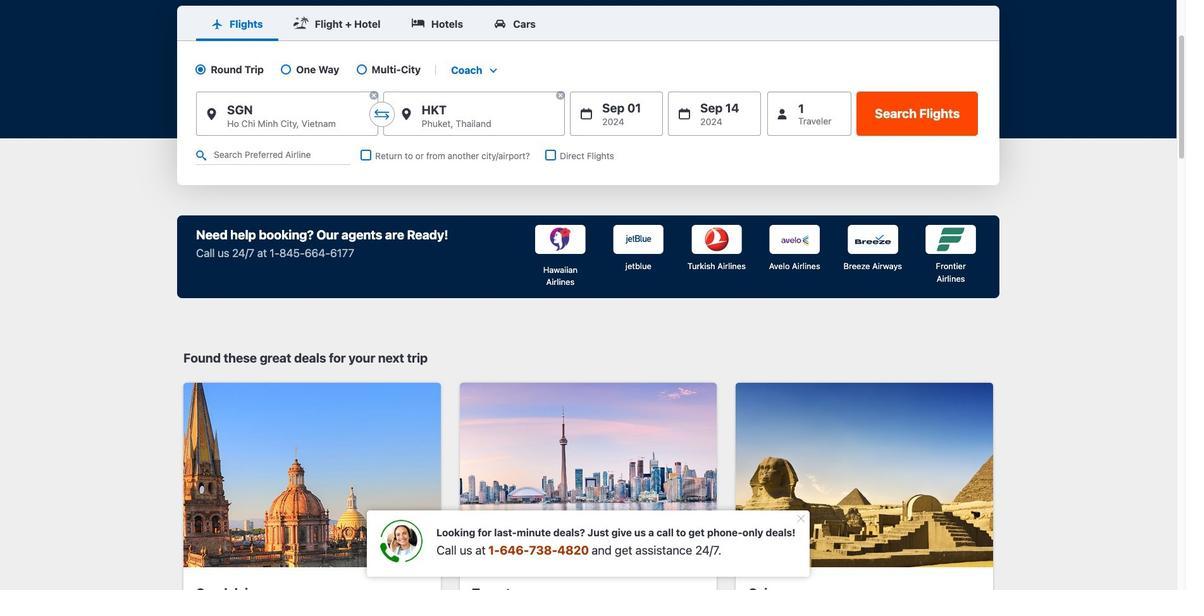 Task type: vqa. For each thing, say whether or not it's contained in the screenshot.
2nd clear field "image"
no



Task type: locate. For each thing, give the bounding box(es) containing it.
1 horizontal spatial clear field image
[[556, 91, 566, 101]]

form
[[177, 5, 1000, 185]]

2 srt airline image from the left
[[613, 225, 664, 254]]

None field
[[446, 64, 501, 76]]

search image
[[196, 151, 206, 161]]

None button
[[857, 92, 978, 136]]

4 srt airline image from the left
[[770, 225, 820, 255]]

this image is for toronto city image
[[460, 383, 717, 568]]

srt airline image
[[535, 225, 586, 255], [613, 225, 664, 254], [691, 225, 742, 254], [770, 225, 820, 255], [848, 225, 898, 255], [926, 225, 976, 255]]

0 horizontal spatial clear field image
[[369, 91, 379, 101]]

clear field image
[[369, 91, 379, 101], [556, 91, 566, 101]]

search widget tabs tab list
[[177, 5, 1000, 41]]

2 clear field image from the left
[[556, 91, 566, 101]]

call us at1-646-738-4820 image
[[380, 521, 422, 564]]

5 srt airline image from the left
[[848, 225, 898, 255]]



Task type: describe. For each thing, give the bounding box(es) containing it.
3 srt airline image from the left
[[691, 225, 742, 254]]

this image is for guadalajara city image
[[183, 383, 441, 568]]

1 srt airline image from the left
[[535, 225, 586, 255]]

1 clear field image from the left
[[369, 91, 379, 101]]

this image is for cairo city image
[[736, 383, 993, 568]]

6 srt airline image from the left
[[926, 225, 976, 255]]

Search Preferred Airline text field
[[196, 146, 351, 165]]



